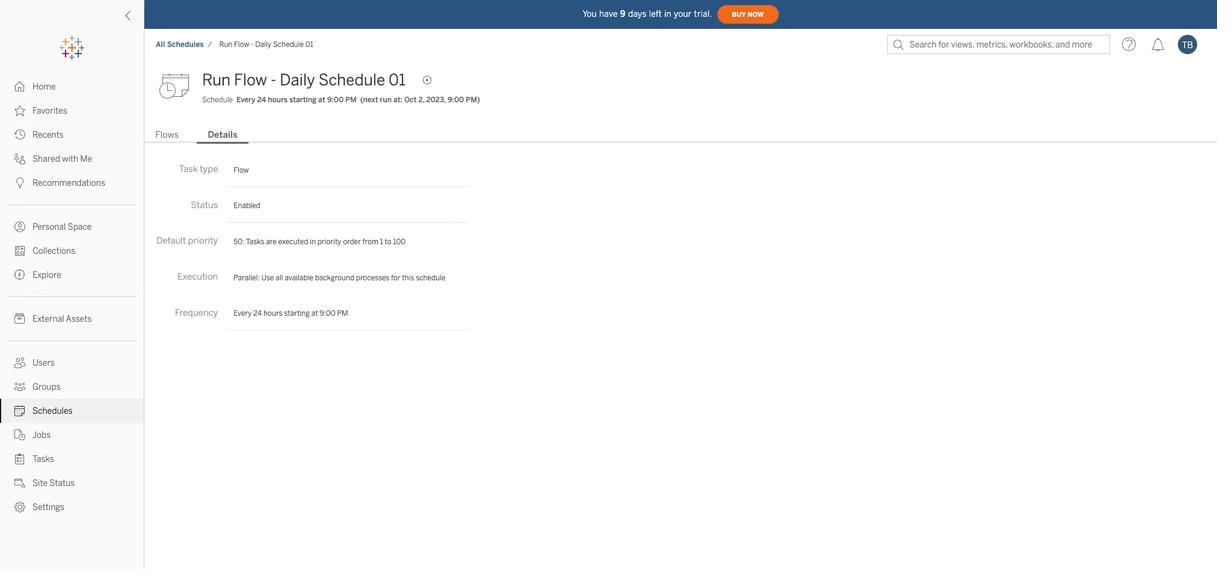 Task type: describe. For each thing, give the bounding box(es) containing it.
run flow - daily schedule 01 element
[[216, 40, 317, 49]]

all schedules /
[[156, 40, 212, 49]]

flows
[[155, 129, 179, 140]]

personal space link
[[0, 215, 144, 239]]

space
[[68, 222, 92, 232]]

for
[[391, 274, 400, 282]]

(next
[[360, 96, 378, 104]]

at:
[[393, 96, 402, 104]]

by text only_f5he34f image for schedules
[[14, 406, 25, 416]]

default
[[156, 236, 186, 246]]

01 inside main content
[[389, 70, 406, 90]]

tasks inside main navigation. press the up and down arrow keys to access links. element
[[32, 454, 54, 464]]

by text only_f5he34f image for site status
[[14, 478, 25, 489]]

schedule
[[416, 274, 446, 282]]

9
[[620, 9, 626, 19]]

trial.
[[694, 9, 712, 19]]

50:
[[234, 238, 245, 246]]

by text only_f5he34f image for shared with me
[[14, 153, 25, 164]]

0 vertical spatial starting
[[289, 96, 317, 104]]

users
[[32, 358, 55, 368]]

run inside main content
[[202, 70, 231, 90]]

external assets link
[[0, 307, 144, 331]]

recents link
[[0, 123, 144, 147]]

status inside main navigation. press the up and down arrow keys to access links. element
[[49, 478, 75, 489]]

by text only_f5he34f image for explore
[[14, 270, 25, 280]]

groups link
[[0, 375, 144, 399]]

1 horizontal spatial at
[[318, 96, 325, 104]]

task type
[[179, 164, 218, 175]]

background
[[315, 274, 354, 282]]

shared with me
[[32, 154, 92, 164]]

favorites link
[[0, 99, 144, 123]]

schedule every 24 hours starting at 9:00 pm (next run at: oct 2, 2023, 9:00 pm)
[[202, 96, 480, 104]]

me
[[80, 154, 92, 164]]

0 horizontal spatial schedule
[[202, 96, 233, 104]]

site status link
[[0, 471, 144, 495]]

daily inside main content
[[280, 70, 315, 90]]

sub-spaces tab list
[[144, 128, 1217, 144]]

processes
[[356, 274, 390, 282]]

from
[[363, 238, 378, 246]]

your
[[674, 9, 692, 19]]

run flow - daily schedule 01 main content
[[144, 60, 1217, 569]]

0 vertical spatial 24
[[257, 96, 266, 104]]

oct
[[404, 96, 417, 104]]

1 horizontal spatial priority
[[317, 238, 341, 246]]

by text only_f5he34f image for collections
[[14, 245, 25, 256]]

navigation panel element
[[0, 36, 144, 519]]

personal space
[[32, 222, 92, 232]]

1 vertical spatial starting
[[284, 309, 310, 318]]

by text only_f5he34f image for recents
[[14, 129, 25, 140]]

9:00 left pm) on the top left
[[448, 96, 464, 104]]

type
[[200, 164, 218, 175]]

execution
[[178, 271, 218, 282]]

available
[[285, 274, 313, 282]]

0 vertical spatial every
[[237, 96, 255, 104]]

users link
[[0, 351, 144, 375]]

assets
[[66, 314, 92, 324]]

0 vertical spatial flow
[[234, 40, 249, 49]]

1 horizontal spatial in
[[664, 9, 671, 19]]

by text only_f5he34f image for settings
[[14, 502, 25, 513]]

2 horizontal spatial schedule
[[319, 70, 385, 90]]

by text only_f5he34f image for groups
[[14, 381, 25, 392]]

in inside run flow - daily schedule 01 main content
[[310, 238, 316, 246]]

by text only_f5he34f image for external assets
[[14, 313, 25, 324]]

tasks link
[[0, 447, 144, 471]]

all
[[276, 274, 283, 282]]

50: tasks are executed in priority order from 1 to 100
[[234, 238, 406, 246]]

with
[[62, 154, 78, 164]]

9:00 down background
[[320, 309, 335, 318]]

recents
[[32, 130, 64, 140]]

site
[[32, 478, 48, 489]]

site status
[[32, 478, 75, 489]]

now
[[748, 11, 764, 18]]

collections
[[32, 246, 75, 256]]

recommendations
[[32, 178, 105, 188]]

settings link
[[0, 495, 144, 519]]

status inside run flow - daily schedule 01 main content
[[191, 200, 218, 210]]

have
[[599, 9, 618, 19]]

2023,
[[426, 96, 446, 104]]

enabled
[[234, 202, 260, 210]]

parallel:
[[234, 274, 260, 282]]



Task type: vqa. For each thing, say whether or not it's contained in the screenshot.
"You have 9 days left in your trial."
yes



Task type: locate. For each thing, give the bounding box(es) containing it.
at left (next
[[318, 96, 325, 104]]

tasks down jobs in the left of the page
[[32, 454, 54, 464]]

0 horizontal spatial in
[[310, 238, 316, 246]]

1 vertical spatial run
[[202, 70, 231, 90]]

shared with me link
[[0, 147, 144, 171]]

by text only_f5he34f image inside home link
[[14, 81, 25, 92]]

in right executed
[[310, 238, 316, 246]]

3 by text only_f5he34f image from the top
[[14, 221, 25, 232]]

0 horizontal spatial at
[[311, 309, 318, 318]]

24 down run flow - daily schedule 01 element at top left
[[257, 96, 266, 104]]

24 down the use at top
[[253, 309, 262, 318]]

1 vertical spatial every
[[234, 309, 252, 318]]

daily right /
[[255, 40, 271, 49]]

use
[[261, 274, 274, 282]]

0 vertical spatial daily
[[255, 40, 271, 49]]

schedule image
[[159, 68, 195, 104]]

by text only_f5he34f image left settings
[[14, 502, 25, 513]]

status down the type
[[191, 200, 218, 210]]

personal
[[32, 222, 66, 232]]

jobs link
[[0, 423, 144, 447]]

1 by text only_f5he34f image from the top
[[14, 81, 25, 92]]

tasks
[[246, 238, 264, 246], [32, 454, 54, 464]]

6 by text only_f5he34f image from the top
[[14, 381, 25, 392]]

by text only_f5he34f image for jobs
[[14, 430, 25, 440]]

5 by text only_f5he34f image from the top
[[14, 357, 25, 368]]

1 horizontal spatial schedule
[[273, 40, 304, 49]]

0 horizontal spatial 01
[[305, 40, 313, 49]]

by text only_f5he34f image up jobs link
[[14, 406, 25, 416]]

by text only_f5he34f image inside personal space link
[[14, 221, 25, 232]]

9 by text only_f5he34f image from the top
[[14, 478, 25, 489]]

2 by text only_f5he34f image from the top
[[14, 153, 25, 164]]

0 horizontal spatial priority
[[188, 236, 218, 246]]

settings
[[32, 502, 64, 513]]

1 vertical spatial -
[[271, 70, 276, 90]]

pm
[[345, 96, 357, 104], [337, 309, 348, 318]]

every down parallel: on the left top of page
[[234, 309, 252, 318]]

external
[[32, 314, 64, 324]]

by text only_f5he34f image
[[14, 129, 25, 140], [14, 153, 25, 164], [14, 221, 25, 232], [14, 245, 25, 256], [14, 313, 25, 324], [14, 454, 25, 464]]

pm)
[[466, 96, 480, 104]]

- right /
[[251, 40, 254, 49]]

by text only_f5he34f image inside site status link
[[14, 478, 25, 489]]

run flow - daily schedule 01 up schedule every 24 hours starting at 9:00 pm (next run at: oct 2, 2023, 9:00 pm)
[[202, 70, 406, 90]]

1 vertical spatial at
[[311, 309, 318, 318]]

0 vertical spatial pm
[[345, 96, 357, 104]]

2,
[[418, 96, 425, 104]]

by text only_f5he34f image for users
[[14, 357, 25, 368]]

1 vertical spatial hours
[[264, 309, 283, 318]]

1 horizontal spatial 01
[[389, 70, 406, 90]]

every
[[237, 96, 255, 104], [234, 309, 252, 318]]

home
[[32, 82, 56, 92]]

buy
[[732, 11, 746, 18]]

flow right /
[[234, 40, 249, 49]]

- inside run flow - daily schedule 01 main content
[[271, 70, 276, 90]]

- down run flow - daily schedule 01 element at top left
[[271, 70, 276, 90]]

0 vertical spatial run
[[219, 40, 232, 49]]

0 vertical spatial in
[[664, 9, 671, 19]]

0 vertical spatial 01
[[305, 40, 313, 49]]

at
[[318, 96, 325, 104], [311, 309, 318, 318]]

starting
[[289, 96, 317, 104], [284, 309, 310, 318]]

1 vertical spatial in
[[310, 238, 316, 246]]

schedules left /
[[167, 40, 204, 49]]

0 horizontal spatial status
[[49, 478, 75, 489]]

0 horizontal spatial daily
[[255, 40, 271, 49]]

main navigation. press the up and down arrow keys to access links. element
[[0, 75, 144, 519]]

tasks inside run flow - daily schedule 01 main content
[[246, 238, 264, 246]]

to
[[385, 238, 391, 246]]

7 by text only_f5he34f image from the top
[[14, 406, 25, 416]]

1 horizontal spatial status
[[191, 200, 218, 210]]

5 by text only_f5he34f image from the top
[[14, 313, 25, 324]]

3 by text only_f5he34f image from the top
[[14, 177, 25, 188]]

1 vertical spatial schedules
[[32, 406, 73, 416]]

all schedules link
[[155, 40, 204, 49]]

by text only_f5he34f image for tasks
[[14, 454, 25, 464]]

1 vertical spatial 24
[[253, 309, 262, 318]]

0 vertical spatial schedule
[[273, 40, 304, 49]]

by text only_f5he34f image inside collections link
[[14, 245, 25, 256]]

buy now button
[[717, 5, 779, 24]]

0 vertical spatial -
[[251, 40, 254, 49]]

run flow - daily schedule 01 right /
[[219, 40, 313, 49]]

pm down parallel: use all available background processes for this schedule
[[337, 309, 348, 318]]

by text only_f5he34f image for favorites
[[14, 105, 25, 116]]

0 vertical spatial run flow - daily schedule 01
[[219, 40, 313, 49]]

-
[[251, 40, 254, 49], [271, 70, 276, 90]]

explore link
[[0, 263, 144, 287]]

home link
[[0, 75, 144, 99]]

0 vertical spatial at
[[318, 96, 325, 104]]

by text only_f5he34f image inside jobs link
[[14, 430, 25, 440]]

by text only_f5he34f image inside explore link
[[14, 270, 25, 280]]

100
[[393, 238, 406, 246]]

explore
[[32, 270, 61, 280]]

1 vertical spatial daily
[[280, 70, 315, 90]]

by text only_f5he34f image left site
[[14, 478, 25, 489]]

schedules inside main navigation. press the up and down arrow keys to access links. element
[[32, 406, 73, 416]]

1 horizontal spatial daily
[[280, 70, 315, 90]]

by text only_f5he34f image left users
[[14, 357, 25, 368]]

run right /
[[219, 40, 232, 49]]

0 vertical spatial schedules
[[167, 40, 204, 49]]

by text only_f5he34f image left 'explore'
[[14, 270, 25, 280]]

1 vertical spatial status
[[49, 478, 75, 489]]

by text only_f5he34f image inside groups link
[[14, 381, 25, 392]]

by text only_f5he34f image left recommendations
[[14, 177, 25, 188]]

status
[[191, 200, 218, 210], [49, 478, 75, 489]]

1 horizontal spatial -
[[271, 70, 276, 90]]

tasks right 50:
[[246, 238, 264, 246]]

2 vertical spatial flow
[[234, 166, 249, 174]]

hours
[[268, 96, 288, 104], [264, 309, 283, 318]]

1 horizontal spatial schedules
[[167, 40, 204, 49]]

schedules down groups
[[32, 406, 73, 416]]

01
[[305, 40, 313, 49], [389, 70, 406, 90]]

by text only_f5he34f image inside tasks link
[[14, 454, 25, 464]]

priority left order
[[317, 238, 341, 246]]

task
[[179, 164, 198, 175]]

by text only_f5he34f image for home
[[14, 81, 25, 92]]

by text only_f5he34f image inside shared with me link
[[14, 153, 25, 164]]

days
[[628, 9, 647, 19]]

every 24 hours starting at 9:00 pm
[[234, 309, 348, 318]]

order
[[343, 238, 361, 246]]

status right site
[[49, 478, 75, 489]]

by text only_f5he34f image left jobs in the left of the page
[[14, 430, 25, 440]]

1 vertical spatial 01
[[389, 70, 406, 90]]

by text only_f5he34f image inside favorites link
[[14, 105, 25, 116]]

10 by text only_f5he34f image from the top
[[14, 502, 25, 513]]

details
[[208, 129, 238, 140]]

2 vertical spatial schedule
[[202, 96, 233, 104]]

by text only_f5he34f image left groups
[[14, 381, 25, 392]]

0 vertical spatial hours
[[268, 96, 288, 104]]

executed
[[278, 238, 308, 246]]

daily down run flow - daily schedule 01 element at top left
[[280, 70, 315, 90]]

this
[[402, 274, 414, 282]]

24
[[257, 96, 266, 104], [253, 309, 262, 318]]

in right left
[[664, 9, 671, 19]]

flow right the type
[[234, 166, 249, 174]]

8 by text only_f5he34f image from the top
[[14, 430, 25, 440]]

you
[[583, 9, 597, 19]]

left
[[649, 9, 662, 19]]

flow
[[234, 40, 249, 49], [234, 70, 267, 90], [234, 166, 249, 174]]

flow down run flow - daily schedule 01 element at top left
[[234, 70, 267, 90]]

are
[[266, 238, 277, 246]]

frequency
[[175, 307, 218, 318]]

by text only_f5he34f image inside the recommendations link
[[14, 177, 25, 188]]

1 horizontal spatial tasks
[[246, 238, 264, 246]]

2 by text only_f5he34f image from the top
[[14, 105, 25, 116]]

default priority
[[156, 236, 218, 246]]

by text only_f5he34f image inside settings link
[[14, 502, 25, 513]]

schedules
[[167, 40, 204, 49], [32, 406, 73, 416]]

1 by text only_f5he34f image from the top
[[14, 129, 25, 140]]

parallel: use all available background processes for this schedule
[[234, 274, 446, 282]]

external assets
[[32, 314, 92, 324]]

by text only_f5he34f image left home
[[14, 81, 25, 92]]

by text only_f5he34f image inside external assets link
[[14, 313, 25, 324]]

all
[[156, 40, 165, 49]]

hours down run flow - daily schedule 01 element at top left
[[268, 96, 288, 104]]

0 horizontal spatial schedules
[[32, 406, 73, 416]]

0 vertical spatial tasks
[[246, 238, 264, 246]]

priority right default
[[188, 236, 218, 246]]

by text only_f5he34f image for personal space
[[14, 221, 25, 232]]

collections link
[[0, 239, 144, 263]]

run
[[380, 96, 392, 104]]

by text only_f5he34f image inside users link
[[14, 357, 25, 368]]

schedule
[[273, 40, 304, 49], [319, 70, 385, 90], [202, 96, 233, 104]]

4 by text only_f5he34f image from the top
[[14, 245, 25, 256]]

6 by text only_f5he34f image from the top
[[14, 454, 25, 464]]

0 horizontal spatial -
[[251, 40, 254, 49]]

shared
[[32, 154, 60, 164]]

run down /
[[202, 70, 231, 90]]

by text only_f5he34f image left favorites
[[14, 105, 25, 116]]

4 by text only_f5he34f image from the top
[[14, 270, 25, 280]]

9:00 left (next
[[327, 96, 344, 104]]

jobs
[[32, 430, 51, 440]]

/
[[208, 40, 212, 49]]

schedules link
[[0, 399, 144, 423]]

favorites
[[32, 106, 67, 116]]

pm left (next
[[345, 96, 357, 104]]

by text only_f5he34f image inside schedules link
[[14, 406, 25, 416]]

1 vertical spatial run flow - daily schedule 01
[[202, 70, 406, 90]]

by text only_f5he34f image inside recents link
[[14, 129, 25, 140]]

run flow - daily schedule 01
[[219, 40, 313, 49], [202, 70, 406, 90]]

1 vertical spatial pm
[[337, 309, 348, 318]]

at down available
[[311, 309, 318, 318]]

every up details
[[237, 96, 255, 104]]

1 vertical spatial schedule
[[319, 70, 385, 90]]

hours down the use at top
[[264, 309, 283, 318]]

recommendations link
[[0, 171, 144, 195]]

Search for views, metrics, workbooks, and more text field
[[887, 35, 1110, 54]]

0 vertical spatial status
[[191, 200, 218, 210]]

by text only_f5he34f image for recommendations
[[14, 177, 25, 188]]

you have 9 days left in your trial.
[[583, 9, 712, 19]]

priority
[[188, 236, 218, 246], [317, 238, 341, 246]]

1 vertical spatial tasks
[[32, 454, 54, 464]]

groups
[[32, 382, 61, 392]]

by text only_f5he34f image
[[14, 81, 25, 92], [14, 105, 25, 116], [14, 177, 25, 188], [14, 270, 25, 280], [14, 357, 25, 368], [14, 381, 25, 392], [14, 406, 25, 416], [14, 430, 25, 440], [14, 478, 25, 489], [14, 502, 25, 513]]

run flow - daily schedule 01 inside run flow - daily schedule 01 main content
[[202, 70, 406, 90]]

buy now
[[732, 11, 764, 18]]

1
[[380, 238, 383, 246]]

0 horizontal spatial tasks
[[32, 454, 54, 464]]

1 vertical spatial flow
[[234, 70, 267, 90]]



